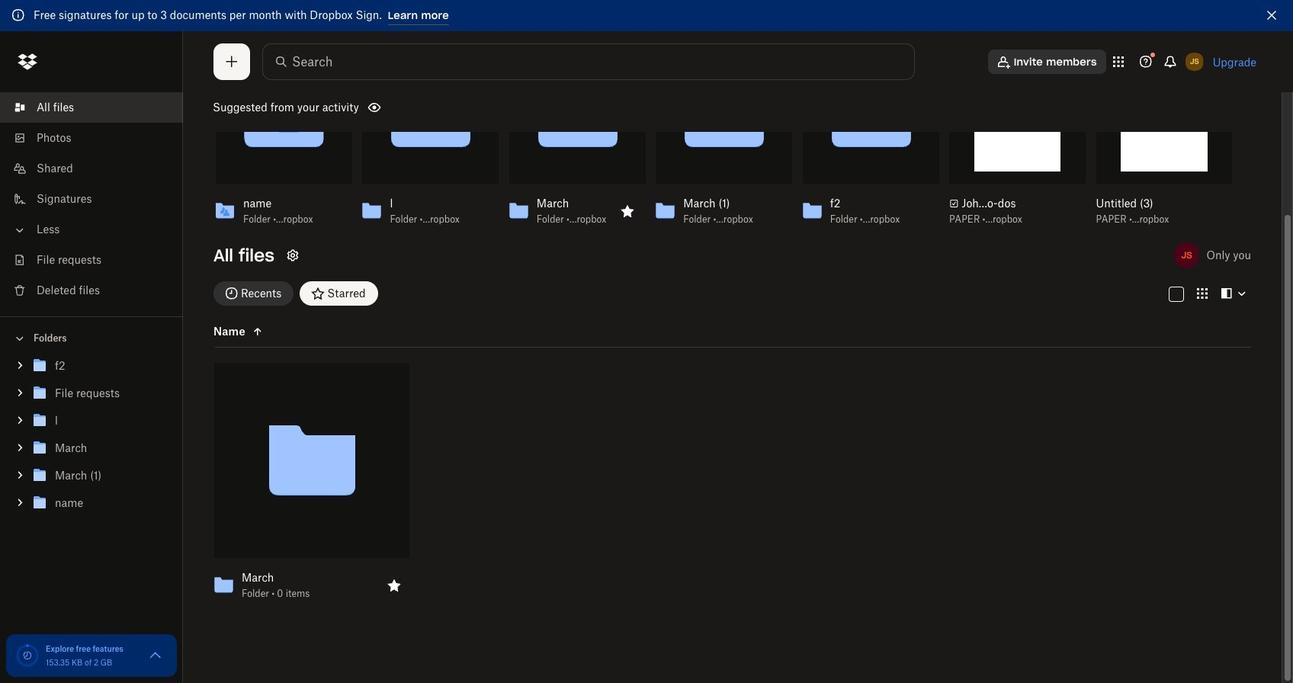 Task type: describe. For each thing, give the bounding box(es) containing it.
less image
[[12, 223, 27, 238]]

folder, march row
[[208, 363, 409, 610]]

Search in folder "Dropbox" text field
[[292, 53, 883, 71]]



Task type: locate. For each thing, give the bounding box(es) containing it.
folder settings image
[[284, 246, 302, 264]]

quota usage image
[[15, 644, 40, 668]]

list
[[0, 83, 183, 316]]

quota usage progress bar
[[15, 644, 40, 668]]

group
[[0, 349, 183, 528]]

dropbox image
[[12, 47, 43, 77]]

list item
[[0, 92, 183, 123]]

alert
[[0, 0, 1293, 31]]



Task type: vqa. For each thing, say whether or not it's contained in the screenshot.
the Quota usage Image
yes



